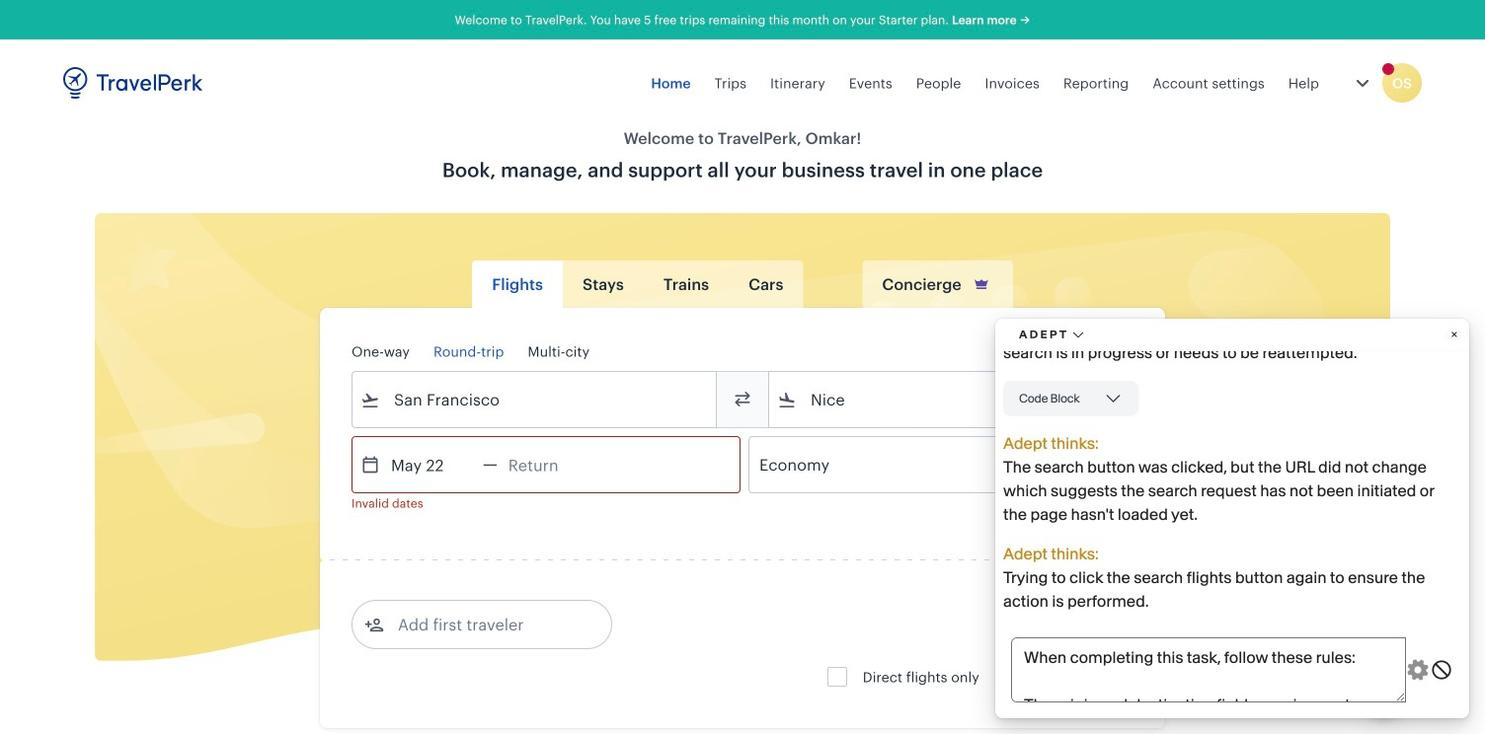 Task type: locate. For each thing, give the bounding box(es) containing it.
From search field
[[380, 384, 691, 416]]

Return text field
[[498, 438, 600, 493]]



Task type: describe. For each thing, give the bounding box(es) containing it.
Depart text field
[[380, 438, 483, 493]]

Add first traveler search field
[[384, 610, 590, 641]]

To search field
[[797, 384, 1107, 416]]



